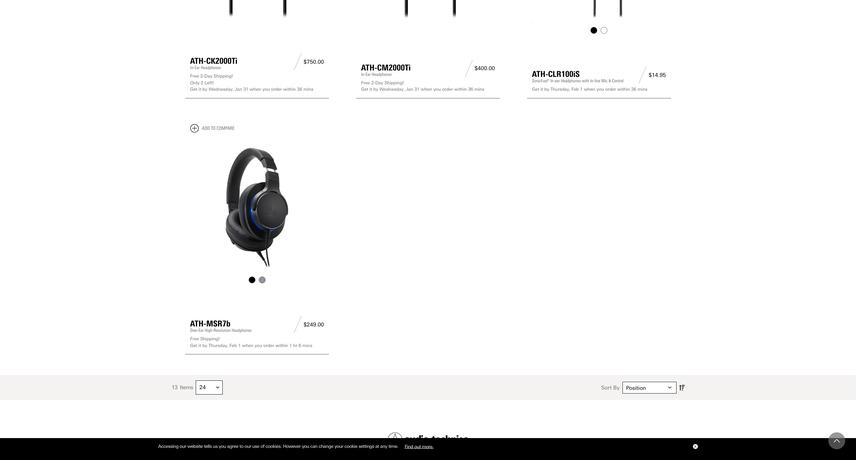 Task type: locate. For each thing, give the bounding box(es) containing it.
when inside the free shipping! get it by thursday, feb 1 when you order within 1 hr 6 mins
[[242, 343, 253, 348]]

it down over-
[[199, 343, 201, 348]]

ear inside ath-ck2000ti in-ear headphones
[[195, 65, 200, 70]]

- inside free 2 -day shipping! get it by wednesday, jan 31 when you order within 36 mins
[[374, 80, 375, 85]]

sort
[[601, 385, 612, 391]]

1 31 from the left
[[243, 87, 249, 92]]

accessing our website tells us you agree to our use of cookies. however you can change your cookie settings at any time.
[[158, 444, 400, 449]]

in- left cm2000ti
[[361, 72, 366, 77]]

1 vertical spatial shipping!
[[385, 80, 404, 85]]

31 inside free 2 -day shipping! get it by wednesday, jan 31 when you order within 36 mins
[[414, 87, 420, 92]]

0 horizontal spatial our
[[180, 444, 186, 449]]

divider line image for ath-cm2000ti
[[463, 60, 475, 77]]

within
[[283, 87, 296, 92], [454, 87, 467, 92], [617, 87, 630, 92], [275, 343, 288, 348]]

2
[[200, 74, 203, 79], [201, 80, 203, 85], [371, 80, 374, 85]]

1 vertical spatial option group
[[190, 275, 325, 285]]

by inside free 2 -day shipping! get it by wednesday, jan 31 when you order within 36 mins
[[373, 87, 378, 92]]

your
[[335, 444, 343, 449]]

feb down ath-clr100is sonicfuel® in-ear headphones with in-line mic & control
[[572, 87, 579, 92]]

you inside the free shipping! get it by thursday, feb 1 when you order within 1 hr 6 mins
[[255, 343, 262, 348]]

ear up 'only'
[[195, 65, 200, 70]]

ear left high-
[[199, 328, 204, 333]]

get down ath-cm2000ti in-ear headphones
[[361, 87, 368, 92]]

thursday,
[[551, 87, 570, 92], [209, 343, 228, 348]]

order inside free 2 -day shipping! get it by wednesday, jan 31 when you order within 36 mins
[[442, 87, 453, 92]]

get down 'only'
[[190, 87, 197, 92]]

sonicfuel®
[[532, 78, 549, 83]]

when
[[250, 87, 261, 92], [421, 87, 432, 92], [584, 87, 595, 92], [242, 343, 253, 348]]

0 horizontal spatial -
[[203, 74, 204, 79]]

$400.00
[[475, 65, 495, 72]]

control
[[612, 78, 624, 83]]

1 horizontal spatial -
[[374, 80, 375, 85]]

tells
[[204, 444, 212, 449]]

$14.95
[[649, 72, 666, 78]]

free
[[190, 74, 199, 79], [361, 80, 370, 85], [190, 336, 199, 342]]

when inside free 2 -day shipping! only 2 left! get it by wednesday, jan 31 when you order within 36 mins
[[250, 87, 261, 92]]

1 horizontal spatial jan
[[406, 87, 413, 92]]

2 36 from the left
[[468, 87, 473, 92]]

jan down cm2000ti
[[406, 87, 413, 92]]

1 jan from the left
[[235, 87, 242, 92]]

in- up 'only'
[[190, 65, 195, 70]]

0 vertical spatial feb
[[572, 87, 579, 92]]

31
[[243, 87, 249, 92], [414, 87, 420, 92]]

ear left cm2000ti
[[366, 72, 371, 77]]

1 down with
[[580, 87, 583, 92]]

you inside free 2 -day shipping! only 2 left! get it by wednesday, jan 31 when you order within 36 mins
[[262, 87, 270, 92]]

shipping! down cm2000ti
[[385, 80, 404, 85]]

free for free shipping! get it by thursday, feb 1 when you order within 1 hr 6 mins
[[190, 336, 199, 342]]

ath- for cm2000ti
[[361, 63, 377, 73]]

1 wednesday, from the left
[[209, 87, 234, 92]]

- down ath-cm2000ti in-ear headphones
[[374, 80, 375, 85]]

free down ath-cm2000ti in-ear headphones
[[361, 80, 370, 85]]

1 horizontal spatial option group
[[531, 25, 667, 35]]

2 horizontal spatial 1
[[580, 87, 583, 92]]

hr
[[293, 343, 297, 348]]

shipping!
[[214, 74, 233, 79], [385, 80, 404, 85], [200, 336, 220, 342]]

free down over-
[[190, 336, 199, 342]]

2 down ath-ck2000ti in-ear headphones
[[200, 74, 203, 79]]

36
[[297, 87, 302, 92], [468, 87, 473, 92], [631, 87, 636, 92]]

option group for ath clr100is image
[[531, 25, 667, 35]]

within inside free 2 -day shipping! only 2 left! get it by wednesday, jan 31 when you order within 36 mins
[[283, 87, 296, 92]]

in- right with
[[590, 78, 595, 83]]

ath- inside ath-ck2000ti in-ear headphones
[[190, 56, 206, 66]]

add
[[202, 126, 210, 131]]

-
[[203, 74, 204, 79], [374, 80, 375, 85]]

1 horizontal spatial 31
[[414, 87, 420, 92]]

1 horizontal spatial wednesday,
[[380, 87, 405, 92]]

within inside free 2 -day shipping! get it by wednesday, jan 31 when you order within 36 mins
[[454, 87, 467, 92]]

cm2000ti
[[377, 63, 411, 73]]

ath- inside ath-clr100is sonicfuel® in-ear headphones with in-line mic & control
[[532, 69, 548, 79]]

wednesday, down ath-cm2000ti in-ear headphones
[[380, 87, 405, 92]]

0 horizontal spatial 31
[[243, 87, 249, 92]]

can
[[310, 444, 318, 449]]

ath- inside ath-cm2000ti in-ear headphones
[[361, 63, 377, 73]]

to inside add to compare button
[[211, 126, 215, 131]]

2 left left!
[[201, 80, 203, 85]]

in- inside ath-cm2000ti in-ear headphones
[[361, 72, 366, 77]]

2 vertical spatial free
[[190, 336, 199, 342]]

shipping! inside free 2 -day shipping! get it by wednesday, jan 31 when you order within 36 mins
[[385, 80, 404, 85]]

arrow up image
[[834, 438, 840, 444]]

&
[[609, 78, 611, 83]]

shipping! for left!
[[214, 74, 233, 79]]

1 vertical spatial -
[[374, 80, 375, 85]]

1 vertical spatial feb
[[230, 343, 237, 348]]

shipping! down high-
[[200, 336, 220, 342]]

use
[[252, 444, 259, 449]]

36 inside free 2 -day shipping! only 2 left! get it by wednesday, jan 31 when you order within 36 mins
[[297, 87, 302, 92]]

free up 'only'
[[190, 74, 199, 79]]

to right add
[[211, 126, 215, 131]]

2 jan from the left
[[406, 87, 413, 92]]

- down ath-ck2000ti in-ear headphones
[[203, 74, 204, 79]]

thursday, down ear
[[551, 87, 570, 92]]

day inside free 2 -day shipping! only 2 left! get it by wednesday, jan 31 when you order within 36 mins
[[204, 74, 212, 79]]

get inside the free shipping! get it by thursday, feb 1 when you order within 1 hr 6 mins
[[190, 343, 197, 348]]

free inside the free shipping! get it by thursday, feb 1 when you order within 1 hr 6 mins
[[190, 336, 199, 342]]

1 horizontal spatial our
[[245, 444, 251, 449]]

divider line image
[[292, 53, 304, 70], [463, 60, 475, 77], [637, 67, 649, 83], [292, 316, 304, 333]]

free inside free 2 -day shipping! only 2 left! get it by wednesday, jan 31 when you order within 36 mins
[[190, 74, 199, 79]]

2 wednesday, from the left
[[380, 87, 405, 92]]

you inside free 2 -day shipping! get it by wednesday, jan 31 when you order within 36 mins
[[433, 87, 441, 92]]

mins inside free 2 -day shipping! only 2 left! get it by wednesday, jan 31 when you order within 36 mins
[[304, 87, 313, 92]]

divider line image for ath-msr7b
[[292, 316, 304, 333]]

to
[[211, 126, 215, 131], [240, 444, 243, 449]]

our left use
[[245, 444, 251, 449]]

free for free 2 -day shipping! only 2 left! get it by wednesday, jan 31 when you order within 36 mins
[[190, 74, 199, 79]]

1 horizontal spatial feb
[[572, 87, 579, 92]]

free shipping! get it by thursday, feb 1 when you order within 1 hr 6 mins
[[190, 336, 312, 348]]

line
[[595, 78, 600, 83]]

by
[[202, 87, 207, 92], [373, 87, 378, 92], [544, 87, 549, 92], [202, 343, 207, 348]]

2 vertical spatial ear
[[199, 328, 204, 333]]

jan down ck2000ti
[[235, 87, 242, 92]]

in- right sonicfuel®
[[550, 78, 555, 83]]

0 horizontal spatial to
[[211, 126, 215, 131]]

ck2000ti
[[206, 56, 237, 66]]

0 vertical spatial thursday,
[[551, 87, 570, 92]]

to right agree
[[240, 444, 243, 449]]

1 horizontal spatial day
[[375, 80, 383, 85]]

wednesday, down left!
[[209, 87, 234, 92]]

our left website
[[180, 444, 186, 449]]

ath- inside ath-msr7b over-ear high-resolution headphones
[[190, 319, 206, 329]]

feb down resolution
[[230, 343, 237, 348]]

day up left!
[[204, 74, 212, 79]]

0 vertical spatial free
[[190, 74, 199, 79]]

wednesday,
[[209, 87, 234, 92], [380, 87, 405, 92]]

0 vertical spatial -
[[203, 74, 204, 79]]

ath-ck2000ti in-ear headphones
[[190, 56, 237, 70]]

it down 'only'
[[199, 87, 201, 92]]

1 vertical spatial free
[[361, 80, 370, 85]]

thursday, down resolution
[[209, 343, 228, 348]]

1 36 from the left
[[297, 87, 302, 92]]

shipping! inside free 2 -day shipping! only 2 left! get it by wednesday, jan 31 when you order within 36 mins
[[214, 74, 233, 79]]

day down ath-cm2000ti in-ear headphones
[[375, 80, 383, 85]]

2 down ath-cm2000ti in-ear headphones
[[371, 80, 374, 85]]

0 horizontal spatial thursday,
[[209, 343, 228, 348]]

3 36 from the left
[[631, 87, 636, 92]]

shipping! down ck2000ti
[[214, 74, 233, 79]]

2 vertical spatial shipping!
[[200, 336, 220, 342]]

2 inside free 2 -day shipping! get it by wednesday, jan 31 when you order within 36 mins
[[371, 80, 374, 85]]

by down left!
[[202, 87, 207, 92]]

headphones inside ath-cm2000ti in-ear headphones
[[372, 72, 392, 77]]

0 horizontal spatial day
[[204, 74, 212, 79]]

with
[[582, 78, 589, 83]]

divider line image for ath-clr100is
[[637, 67, 649, 83]]

feb inside the free shipping! get it by thursday, feb 1 when you order within 1 hr 6 mins
[[230, 343, 237, 348]]

free inside free 2 -day shipping! get it by wednesday, jan 31 when you order within 36 mins
[[361, 80, 370, 85]]

- for left!
[[203, 74, 204, 79]]

headphones inside ath-clr100is sonicfuel® in-ear headphones with in-line mic & control
[[561, 78, 581, 83]]

ath-cm2000ti in-ear headphones
[[361, 63, 411, 77]]

us
[[213, 444, 218, 449]]

36 inside free 2 -day shipping! get it by wednesday, jan 31 when you order within 36 mins
[[468, 87, 473, 92]]

jan inside free 2 -day shipping! only 2 left! get it by wednesday, jan 31 when you order within 36 mins
[[235, 87, 242, 92]]

0 vertical spatial option group
[[531, 25, 667, 35]]

wednesday, inside free 2 -day shipping! only 2 left! get it by wednesday, jan 31 when you order within 36 mins
[[209, 87, 234, 92]]

cookie
[[344, 444, 357, 449]]

by down high-
[[202, 343, 207, 348]]

0 vertical spatial day
[[204, 74, 212, 79]]

1 horizontal spatial to
[[240, 444, 243, 449]]

clr100is
[[548, 69, 580, 79]]

0 horizontal spatial feb
[[230, 343, 237, 348]]

day for by
[[375, 80, 383, 85]]

order
[[271, 87, 282, 92], [442, 87, 453, 92], [605, 87, 616, 92], [263, 343, 274, 348]]

in-
[[190, 65, 195, 70], [361, 72, 366, 77], [550, 78, 555, 83], [590, 78, 595, 83]]

ath msr7b image
[[190, 138, 324, 272]]

carrat down image
[[216, 386, 219, 389]]

1 down ath-msr7b over-ear high-resolution headphones
[[238, 343, 241, 348]]

feb
[[572, 87, 579, 92], [230, 343, 237, 348]]

store logo image
[[388, 433, 469, 448]]

jan inside free 2 -day shipping! get it by wednesday, jan 31 when you order within 36 mins
[[406, 87, 413, 92]]

ath ck2000ti image
[[190, 0, 324, 22]]

free 2 -day shipping! get it by wednesday, jan 31 when you order within 36 mins
[[361, 80, 484, 92]]

ear inside ath-msr7b over-ear high-resolution headphones
[[199, 328, 204, 333]]

jan
[[235, 87, 242, 92], [406, 87, 413, 92]]

0 vertical spatial ear
[[195, 65, 200, 70]]

2 horizontal spatial 36
[[631, 87, 636, 92]]

ath clr100is image
[[532, 0, 666, 22]]

0 horizontal spatial jan
[[235, 87, 242, 92]]

headphones
[[201, 65, 221, 70], [372, 72, 392, 77], [561, 78, 581, 83], [232, 328, 252, 333]]

msr7b
[[206, 319, 230, 329]]

- inside free 2 -day shipping! only 2 left! get it by wednesday, jan 31 when you order within 36 mins
[[203, 74, 204, 79]]

1 horizontal spatial 36
[[468, 87, 473, 92]]

set descending direction image
[[679, 384, 685, 392]]

1 vertical spatial ear
[[366, 72, 371, 77]]

1 horizontal spatial 1
[[289, 343, 292, 348]]

0 horizontal spatial option group
[[190, 275, 325, 285]]

0 horizontal spatial wednesday,
[[209, 87, 234, 92]]

headphones inside ath-ck2000ti in-ear headphones
[[201, 65, 221, 70]]

1
[[580, 87, 583, 92], [238, 343, 241, 348], [289, 343, 292, 348]]

you
[[262, 87, 270, 92], [433, 87, 441, 92], [597, 87, 604, 92], [255, 343, 262, 348], [219, 444, 226, 449], [302, 444, 309, 449]]

get down over-
[[190, 343, 197, 348]]

by
[[613, 385, 620, 391]]

by down ath-cm2000ti in-ear headphones
[[373, 87, 378, 92]]

it
[[199, 87, 201, 92], [370, 87, 372, 92], [541, 87, 543, 92], [199, 343, 201, 348]]

in- inside ath-ck2000ti in-ear headphones
[[190, 65, 195, 70]]

0 vertical spatial to
[[211, 126, 215, 131]]

1 left hr
[[289, 343, 292, 348]]

0 vertical spatial shipping!
[[214, 74, 233, 79]]

website
[[187, 444, 203, 449]]

day
[[204, 74, 212, 79], [375, 80, 383, 85]]

get
[[190, 87, 197, 92], [361, 87, 368, 92], [532, 87, 539, 92], [190, 343, 197, 348]]

option group
[[531, 25, 667, 35], [190, 275, 325, 285]]

mins inside free 2 -day shipping! get it by wednesday, jan 31 when you order within 36 mins
[[475, 87, 484, 92]]

only
[[190, 80, 200, 85]]

it down ath-cm2000ti in-ear headphones
[[370, 87, 372, 92]]

1 vertical spatial day
[[375, 80, 383, 85]]

ear
[[195, 65, 200, 70], [366, 72, 371, 77], [199, 328, 204, 333]]

free 2 -day shipping! only 2 left! get it by wednesday, jan 31 when you order within 36 mins
[[190, 74, 313, 92]]

mins
[[304, 87, 313, 92], [475, 87, 484, 92], [638, 87, 648, 92], [303, 343, 312, 348]]

ath-
[[190, 56, 206, 66], [361, 63, 377, 73], [532, 69, 548, 79], [190, 319, 206, 329]]

ear for msr7b
[[199, 328, 204, 333]]

our
[[180, 444, 186, 449], [245, 444, 251, 449]]

day inside free 2 -day shipping! get it by wednesday, jan 31 when you order within 36 mins
[[375, 80, 383, 85]]

2 31 from the left
[[414, 87, 420, 92]]

1 vertical spatial thursday,
[[209, 343, 228, 348]]

ath-clr100is sonicfuel® in-ear headphones with in-line mic & control
[[532, 69, 624, 83]]

2 our from the left
[[245, 444, 251, 449]]

2 for get
[[371, 80, 374, 85]]

0 horizontal spatial 36
[[297, 87, 302, 92]]

cookies.
[[266, 444, 282, 449]]

ear inside ath-cm2000ti in-ear headphones
[[366, 72, 371, 77]]



Task type: describe. For each thing, give the bounding box(es) containing it.
headphones inside ath-msr7b over-ear high-resolution headphones
[[232, 328, 252, 333]]

ear for ck2000ti
[[195, 65, 200, 70]]

items
[[180, 385, 193, 391]]

left!
[[205, 80, 214, 85]]

ath- for ck2000ti
[[190, 56, 206, 66]]

find out more.
[[405, 444, 434, 449]]

ath- for clr100is
[[532, 69, 548, 79]]

of
[[261, 444, 264, 449]]

ath- for msr7b
[[190, 319, 206, 329]]

by down sonicfuel®
[[544, 87, 549, 92]]

it inside free 2 -day shipping! only 2 left! get it by wednesday, jan 31 when you order within 36 mins
[[199, 87, 201, 92]]

find out more. link
[[400, 441, 439, 452]]

option group for ath msr7b image
[[190, 275, 325, 285]]

ear for cm2000ti
[[366, 72, 371, 77]]

by inside free 2 -day shipping! only 2 left! get it by wednesday, jan 31 when you order within 36 mins
[[202, 87, 207, 92]]

13
[[172, 385, 178, 391]]

13 items
[[172, 385, 193, 391]]

1 vertical spatial to
[[240, 444, 243, 449]]

find
[[405, 444, 413, 449]]

0 horizontal spatial 1
[[238, 343, 241, 348]]

wednesday, inside free 2 -day shipping! get it by wednesday, jan 31 when you order within 36 mins
[[380, 87, 405, 92]]

ath-msr7b over-ear high-resolution headphones
[[190, 319, 252, 333]]

mic
[[601, 78, 608, 83]]

1 our from the left
[[180, 444, 186, 449]]

order inside the free shipping! get it by thursday, feb 1 when you order within 1 hr 6 mins
[[263, 343, 274, 348]]

cross image
[[694, 446, 696, 448]]

any
[[380, 444, 387, 449]]

thursday, inside the free shipping! get it by thursday, feb 1 when you order within 1 hr 6 mins
[[209, 343, 228, 348]]

day for left!
[[204, 74, 212, 79]]

get inside free 2 -day shipping! get it by wednesday, jan 31 when you order within 36 mins
[[361, 87, 368, 92]]

add to compare button
[[190, 124, 235, 133]]

1 horizontal spatial thursday,
[[551, 87, 570, 92]]

ear
[[555, 78, 560, 83]]

shipping! for by
[[385, 80, 404, 85]]

divider line image for ath-ck2000ti
[[292, 53, 304, 70]]

free for free 2 -day shipping! get it by wednesday, jan 31 when you order within 36 mins
[[361, 80, 370, 85]]

settings
[[359, 444, 374, 449]]

shipping! inside the free shipping! get it by thursday, feb 1 when you order within 1 hr 6 mins
[[200, 336, 220, 342]]

out
[[414, 444, 421, 449]]

it inside the free shipping! get it by thursday, feb 1 when you order within 1 hr 6 mins
[[199, 343, 201, 348]]

resolution
[[214, 328, 231, 333]]

order inside free 2 -day shipping! only 2 left! get it by wednesday, jan 31 when you order within 36 mins
[[271, 87, 282, 92]]

by inside the free shipping! get it by thursday, feb 1 when you order within 1 hr 6 mins
[[202, 343, 207, 348]]

get down sonicfuel®
[[532, 87, 539, 92]]

ath cm2000ti image
[[361, 0, 495, 22]]

time.
[[389, 444, 398, 449]]

it inside free 2 -day shipping! get it by wednesday, jan 31 when you order within 36 mins
[[370, 87, 372, 92]]

however
[[283, 444, 301, 449]]

carrat down image
[[668, 386, 671, 389]]

6
[[299, 343, 301, 348]]

more.
[[422, 444, 434, 449]]

add to compare
[[202, 126, 235, 131]]

$249.00
[[304, 321, 324, 328]]

over-
[[190, 328, 199, 333]]

get inside free 2 -day shipping! only 2 left! get it by wednesday, jan 31 when you order within 36 mins
[[190, 87, 197, 92]]

high-
[[205, 328, 214, 333]]

agree
[[227, 444, 238, 449]]

2 for only
[[200, 74, 203, 79]]

at
[[375, 444, 379, 449]]

- for by
[[374, 80, 375, 85]]

it down sonicfuel®
[[541, 87, 543, 92]]

when inside free 2 -day shipping! get it by wednesday, jan 31 when you order within 36 mins
[[421, 87, 432, 92]]

compare
[[217, 126, 235, 131]]

mins inside the free shipping! get it by thursday, feb 1 when you order within 1 hr 6 mins
[[303, 343, 312, 348]]

sort by
[[601, 385, 620, 391]]

accessing
[[158, 444, 179, 449]]

31 inside free 2 -day shipping! only 2 left! get it by wednesday, jan 31 when you order within 36 mins
[[243, 87, 249, 92]]

$750.00
[[304, 59, 324, 65]]

get it by thursday, feb 1 when you order within 36 mins
[[532, 87, 648, 92]]

within inside the free shipping! get it by thursday, feb 1 when you order within 1 hr 6 mins
[[275, 343, 288, 348]]

change
[[319, 444, 333, 449]]



Task type: vqa. For each thing, say whether or not it's contained in the screenshot.
third 36
yes



